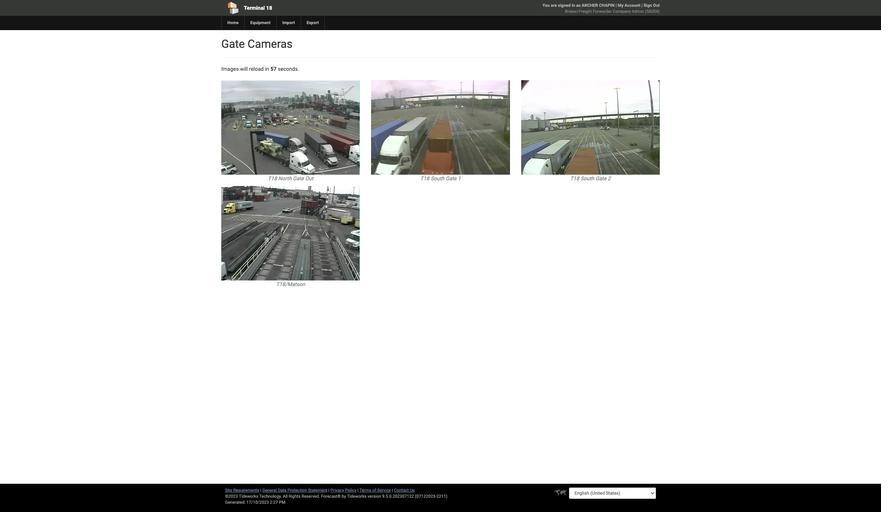 Task type: vqa. For each thing, say whether or not it's contained in the screenshot.
conditions
no



Task type: describe. For each thing, give the bounding box(es) containing it.
gate cameras
[[221, 37, 293, 50]]

t18 for t18 south gate 2
[[570, 176, 580, 182]]

t18 north gate out image
[[221, 80, 360, 175]]

rights
[[289, 494, 301, 499]]

2
[[608, 176, 611, 182]]

1 vertical spatial out
[[305, 176, 314, 182]]

pm
[[279, 500, 286, 505]]

in for signed
[[572, 3, 575, 8]]

9.5.0.202307122
[[382, 494, 414, 499]]

gate for t18 south gate 1
[[446, 176, 457, 182]]

| up tideworks
[[358, 488, 359, 493]]

site
[[225, 488, 232, 493]]

export link
[[301, 16, 325, 30]]

contact us link
[[394, 488, 415, 493]]

export
[[307, 20, 319, 25]]

technology.
[[259, 494, 282, 499]]

equipment
[[250, 20, 271, 25]]

will
[[240, 66, 248, 72]]

©2023 tideworks
[[225, 494, 258, 499]]

t18 for t18 south gate 1
[[420, 176, 430, 182]]

sign out link
[[644, 3, 660, 8]]

privacy
[[331, 488, 344, 493]]

images will reload in 57 seconds.
[[221, 66, 299, 72]]

of
[[373, 488, 376, 493]]

18
[[266, 5, 272, 11]]

equipment link
[[244, 16, 276, 30]]

terminal 18 link
[[221, 0, 398, 16]]

seconds.
[[278, 66, 299, 72]]

all
[[283, 494, 288, 499]]

in for reload
[[265, 66, 269, 72]]

general data protection statement link
[[263, 488, 328, 493]]

site requirements link
[[225, 488, 259, 493]]

by
[[342, 494, 346, 499]]

gate down the home link
[[221, 37, 245, 50]]

(07122023-
[[415, 494, 437, 499]]

| left sign
[[642, 3, 643, 8]]

reserved.
[[302, 494, 320, 499]]

terms of service link
[[360, 488, 391, 493]]

contact
[[394, 488, 409, 493]]

as
[[577, 3, 581, 8]]

south for t18 south gate 1
[[431, 176, 445, 182]]

t18/matson image
[[221, 186, 360, 281]]

1
[[458, 176, 461, 182]]

import link
[[276, 16, 301, 30]]

2211)
[[437, 494, 448, 499]]

archer
[[582, 3, 598, 8]]

generated:
[[225, 500, 246, 505]]

terminal 18
[[244, 5, 272, 11]]

gate for t18 south gate 2
[[596, 176, 607, 182]]

version
[[368, 494, 381, 499]]

sign
[[644, 3, 652, 8]]

chapin
[[599, 3, 615, 8]]

t18 south gate 2
[[570, 176, 611, 182]]

gate for t18 north gate out
[[293, 176, 304, 182]]



Task type: locate. For each thing, give the bounding box(es) containing it.
in
[[572, 3, 575, 8], [265, 66, 269, 72]]

in left '57'
[[265, 66, 269, 72]]

service
[[377, 488, 391, 493]]

general
[[263, 488, 277, 493]]

policy
[[345, 488, 357, 493]]

terminal
[[244, 5, 265, 11]]

0 horizontal spatial south
[[431, 176, 445, 182]]

terms
[[360, 488, 371, 493]]

| left general
[[260, 488, 261, 493]]

gate left 1
[[446, 176, 457, 182]]

broker/freight
[[565, 9, 592, 14]]

company
[[613, 9, 631, 14]]

out inside you are signed in as archer chapin | my account | sign out broker/freight forwarder company admin (58204)
[[653, 3, 660, 8]]

my account link
[[618, 3, 641, 8]]

| up the 9.5.0.202307122
[[392, 488, 393, 493]]

south left 1
[[431, 176, 445, 182]]

2 horizontal spatial t18
[[570, 176, 580, 182]]

import
[[282, 20, 295, 25]]

out right north
[[305, 176, 314, 182]]

site requirements | general data protection statement | privacy policy | terms of service | contact us ©2023 tideworks technology. all rights reserved. forecast® by tideworks version 9.5.0.202307122 (07122023-2211) generated: 17/10/2023 2:27 pm
[[225, 488, 448, 505]]

0 horizontal spatial out
[[305, 176, 314, 182]]

requirements
[[233, 488, 259, 493]]

1 south from the left
[[431, 176, 445, 182]]

2 t18 from the left
[[420, 176, 430, 182]]

data
[[278, 488, 287, 493]]

south left the 2
[[581, 176, 595, 182]]

in inside you are signed in as archer chapin | my account | sign out broker/freight forwarder company admin (58204)
[[572, 3, 575, 8]]

home link
[[221, 16, 244, 30]]

you are signed in as archer chapin | my account | sign out broker/freight forwarder company admin (58204)
[[543, 3, 660, 14]]

1 horizontal spatial in
[[572, 3, 575, 8]]

gate
[[221, 37, 245, 50], [293, 176, 304, 182], [446, 176, 457, 182], [596, 176, 607, 182]]

1 horizontal spatial south
[[581, 176, 595, 182]]

home
[[227, 20, 239, 25]]

you
[[543, 3, 550, 8]]

1 t18 from the left
[[268, 176, 277, 182]]

out
[[653, 3, 660, 8], [305, 176, 314, 182]]

tideworks
[[347, 494, 367, 499]]

south for t18 south gate 2
[[581, 176, 595, 182]]

1 horizontal spatial out
[[653, 3, 660, 8]]

| up forecast®
[[329, 488, 330, 493]]

signed
[[558, 3, 571, 8]]

reload
[[249, 66, 264, 72]]

t18 left north
[[268, 176, 277, 182]]

t18 south gate 1
[[420, 176, 461, 182]]

south
[[431, 176, 445, 182], [581, 176, 595, 182]]

t18 for t18 north gate out
[[268, 176, 277, 182]]

cameras
[[248, 37, 293, 50]]

t18 left 1
[[420, 176, 430, 182]]

images
[[221, 66, 239, 72]]

t18 left the 2
[[570, 176, 580, 182]]

protection
[[288, 488, 307, 493]]

forwarder
[[593, 9, 612, 14]]

0 vertical spatial out
[[653, 3, 660, 8]]

t18 south gate 2 image
[[521, 80, 660, 175]]

in left as at top right
[[572, 3, 575, 8]]

t18/matson
[[276, 281, 305, 287]]

are
[[551, 3, 557, 8]]

forecast®
[[321, 494, 341, 499]]

t18 north gate out
[[268, 176, 314, 182]]

gate left the 2
[[596, 176, 607, 182]]

0 vertical spatial in
[[572, 3, 575, 8]]

my
[[618, 3, 624, 8]]

admin
[[632, 9, 644, 14]]

t18 south gate 1 image
[[371, 80, 510, 175]]

account
[[625, 3, 641, 8]]

us
[[410, 488, 415, 493]]

0 horizontal spatial t18
[[268, 176, 277, 182]]

out up (58204)
[[653, 3, 660, 8]]

t18
[[268, 176, 277, 182], [420, 176, 430, 182], [570, 176, 580, 182]]

| left my
[[616, 3, 617, 8]]

gate right north
[[293, 176, 304, 182]]

1 vertical spatial in
[[265, 66, 269, 72]]

0 horizontal spatial in
[[265, 66, 269, 72]]

statement
[[308, 488, 328, 493]]

|
[[616, 3, 617, 8], [642, 3, 643, 8], [260, 488, 261, 493], [329, 488, 330, 493], [358, 488, 359, 493], [392, 488, 393, 493]]

2:27
[[270, 500, 278, 505]]

3 t18 from the left
[[570, 176, 580, 182]]

1 horizontal spatial t18
[[420, 176, 430, 182]]

57
[[271, 66, 277, 72]]

2 south from the left
[[581, 176, 595, 182]]

17/10/2023
[[247, 500, 269, 505]]

north
[[278, 176, 292, 182]]

privacy policy link
[[331, 488, 357, 493]]

(58204)
[[645, 9, 660, 14]]



